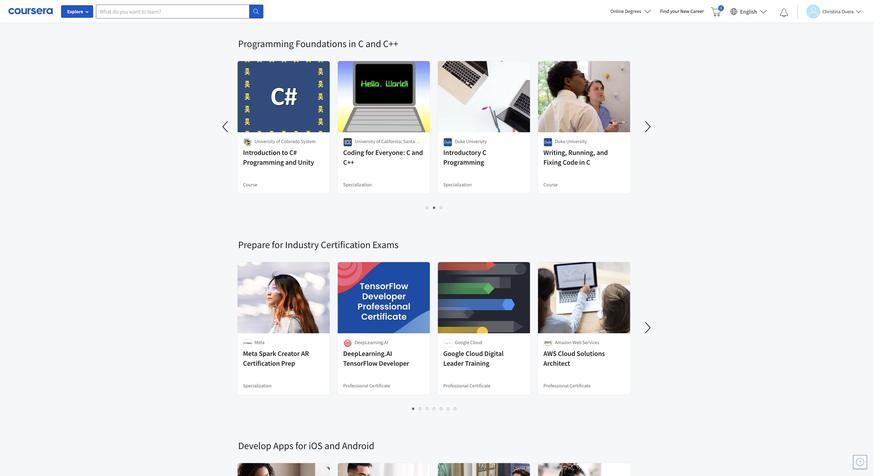 Task type: locate. For each thing, give the bounding box(es) containing it.
0 horizontal spatial 1
[[412, 405, 415, 412]]

3 button
[[438, 203, 445, 211], [424, 404, 431, 413]]

university up running,
[[566, 138, 587, 144]]

1 horizontal spatial duke
[[555, 138, 565, 144]]

3 inside programming foundations in c and c++ carousel element
[[440, 204, 443, 211]]

0 horizontal spatial for
[[272, 238, 283, 251]]

1 vertical spatial certification
[[243, 359, 280, 367]]

1 horizontal spatial 3
[[440, 204, 443, 211]]

0 vertical spatial 3 button
[[438, 203, 445, 211]]

0 vertical spatial 1 button
[[424, 203, 431, 211]]

0 horizontal spatial specialization
[[243, 382, 272, 389]]

0 horizontal spatial course
[[243, 181, 257, 188]]

deeplearning.ai up tensorflow
[[343, 349, 392, 358]]

1 horizontal spatial professional certificate
[[443, 382, 491, 389]]

course for introduction to c# programming and unity
[[243, 181, 257, 188]]

1 horizontal spatial 1 button
[[424, 203, 431, 211]]

1 vertical spatial list
[[238, 203, 631, 211]]

programming foundations in c and c++
[[238, 37, 398, 50]]

1 for 2 button for the top 3 button
[[426, 204, 429, 211]]

2 certificate from the left
[[470, 382, 491, 389]]

degrees
[[625, 8, 641, 14]]

code
[[563, 158, 578, 166]]

0 horizontal spatial 2 button
[[417, 404, 424, 413]]

What do you want to learn? text field
[[96, 4, 250, 18]]

and for programming foundations in c and c++
[[366, 37, 381, 50]]

0 horizontal spatial duke
[[455, 138, 465, 144]]

deeplearning.ai inside deeplearning.ai tensorflow developer
[[343, 349, 392, 358]]

0 vertical spatial google
[[455, 339, 469, 346]]

professional down architect
[[544, 382, 569, 389]]

and inside coding for everyone: c and c++
[[412, 148, 423, 157]]

1 certificate from the left
[[369, 382, 390, 389]]

1 vertical spatial in
[[579, 158, 585, 166]]

0 horizontal spatial 1 button
[[410, 404, 417, 413]]

1 horizontal spatial certificate
[[470, 382, 491, 389]]

2 duke from the left
[[555, 138, 565, 144]]

meta right meta "icon"
[[255, 339, 265, 346]]

for inside coding for everyone: c and c++
[[366, 148, 374, 157]]

for for coding
[[366, 148, 374, 157]]

2 horizontal spatial professional certificate
[[544, 382, 591, 389]]

2 of from the left
[[376, 138, 380, 144]]

course down introduction on the top of the page
[[243, 181, 257, 188]]

0 vertical spatial 3
[[440, 204, 443, 211]]

deeplearning.ai image
[[343, 339, 352, 348]]

in right the foundations
[[349, 37, 356, 50]]

shopping cart: 1 item image
[[711, 5, 724, 16]]

meta for meta spark creator ar certification prep
[[243, 349, 258, 358]]

online degrees button
[[605, 3, 657, 19]]

specialization down meta spark creator ar certification prep
[[243, 382, 272, 389]]

university of california, santa cruz image
[[343, 138, 352, 147]]

next slide image
[[640, 118, 656, 135]]

for
[[366, 148, 374, 157], [272, 238, 283, 251], [295, 439, 307, 452]]

professional certificate down training at right bottom
[[443, 382, 491, 389]]

specialization inside the prepare for industry certification exams carousel element
[[243, 382, 272, 389]]

0 horizontal spatial certification
[[243, 359, 280, 367]]

for right 'prepare'
[[272, 238, 283, 251]]

duke university up introductory
[[455, 138, 487, 144]]

deeplearning.ai for deeplearning.ai
[[355, 339, 388, 346]]

0 vertical spatial list
[[238, 2, 631, 10]]

programming inside introductory c programming
[[443, 158, 484, 166]]

c++
[[383, 37, 398, 50], [343, 158, 354, 166]]

0 vertical spatial for
[[366, 148, 374, 157]]

university of colorado system
[[255, 138, 316, 144]]

0 horizontal spatial duke university
[[455, 138, 487, 144]]

in down running,
[[579, 158, 585, 166]]

for left ios
[[295, 439, 307, 452]]

1
[[426, 204, 429, 211], [412, 405, 415, 412]]

2 list from the top
[[238, 203, 631, 211]]

2 vertical spatial list
[[238, 404, 631, 413]]

university
[[255, 138, 275, 144], [355, 138, 375, 144], [466, 138, 487, 144], [566, 138, 587, 144]]

2 professional from the left
[[443, 382, 469, 389]]

apps
[[273, 439, 293, 452]]

1 horizontal spatial 2
[[433, 204, 436, 211]]

5 button
[[438, 404, 445, 413]]

1 vertical spatial 2
[[419, 405, 422, 412]]

course for writing, running, and fixing code in c
[[544, 181, 558, 188]]

1 horizontal spatial c++
[[383, 37, 398, 50]]

professional certificate down tensorflow
[[343, 382, 390, 389]]

1 horizontal spatial specialization
[[343, 181, 372, 188]]

1 duke from the left
[[455, 138, 465, 144]]

2 duke university from the left
[[555, 138, 587, 144]]

4
[[433, 405, 436, 412]]

meta down meta "icon"
[[243, 349, 258, 358]]

2 professional certificate from the left
[[443, 382, 491, 389]]

0 vertical spatial deeplearning.ai
[[355, 339, 388, 346]]

of left colorado
[[276, 138, 280, 144]]

google up leader
[[443, 349, 464, 358]]

google
[[455, 339, 469, 346], [443, 349, 464, 358]]

None search field
[[96, 4, 263, 18]]

university up introductory
[[466, 138, 487, 144]]

career
[[691, 8, 704, 14]]

0 vertical spatial 1
[[426, 204, 429, 211]]

2 button
[[431, 203, 438, 211], [417, 404, 424, 413]]

1 inside programming foundations in c and c++ carousel element
[[426, 204, 429, 211]]

1 horizontal spatial of
[[376, 138, 380, 144]]

certificate
[[369, 382, 390, 389], [470, 382, 491, 389], [570, 382, 591, 389]]

certification inside meta spark creator ar certification prep
[[243, 359, 280, 367]]

christina overa button
[[797, 4, 861, 18]]

0 horizontal spatial professional certificate
[[343, 382, 390, 389]]

specialization down coding
[[343, 181, 372, 188]]

google cloud image
[[443, 339, 452, 348]]

meta image
[[243, 339, 252, 348]]

system
[[301, 138, 316, 144]]

1 vertical spatial c++
[[343, 158, 354, 166]]

google cloud
[[455, 339, 482, 346]]

meta inside meta spark creator ar certification prep
[[243, 349, 258, 358]]

duke up introductory
[[455, 138, 465, 144]]

of left california,
[[376, 138, 380, 144]]

of
[[276, 138, 280, 144], [376, 138, 380, 144]]

1 vertical spatial 1 button
[[410, 404, 417, 413]]

and for develop apps for ios and android
[[325, 439, 340, 452]]

0 vertical spatial meta
[[255, 339, 265, 346]]

google inside google cloud digital leader training
[[443, 349, 464, 358]]

2 horizontal spatial certificate
[[570, 382, 591, 389]]

professional certificate
[[343, 382, 390, 389], [443, 382, 491, 389], [544, 382, 591, 389]]

certificate down developer in the bottom of the page
[[369, 382, 390, 389]]

deeplearning.ai up deeplearning.ai tensorflow developer
[[355, 339, 388, 346]]

1 button
[[424, 203, 431, 211], [410, 404, 417, 413]]

university up introduction on the top of the page
[[255, 138, 275, 144]]

1 horizontal spatial in
[[579, 158, 585, 166]]

0 horizontal spatial professional
[[343, 382, 368, 389]]

0 horizontal spatial certificate
[[369, 382, 390, 389]]

3 university from the left
[[466, 138, 487, 144]]

amazon web services image
[[544, 339, 552, 348]]

deeplearning.ai tensorflow developer
[[343, 349, 409, 367]]

1 horizontal spatial professional
[[443, 382, 469, 389]]

2 button for bottommost 3 button
[[417, 404, 424, 413]]

2 vertical spatial for
[[295, 439, 307, 452]]

1 vertical spatial meta
[[243, 349, 258, 358]]

c++ inside coding for everyone: c and c++
[[343, 158, 354, 166]]

2 horizontal spatial for
[[366, 148, 374, 157]]

2
[[433, 204, 436, 211], [419, 405, 422, 412]]

cloud inside google cloud digital leader training
[[466, 349, 483, 358]]

professional for google cloud digital leader training
[[443, 382, 469, 389]]

2 course from the left
[[544, 181, 558, 188]]

and
[[366, 37, 381, 50], [412, 148, 423, 157], [597, 148, 608, 157], [285, 158, 297, 166], [325, 439, 340, 452]]

english button
[[728, 0, 770, 23]]

1 of from the left
[[276, 138, 280, 144]]

and inside introduction to c# programming and unity
[[285, 158, 297, 166]]

build wireframes and low-fidelity prototypes course by google, image
[[438, 463, 530, 476]]

3 certificate from the left
[[570, 382, 591, 389]]

1 horizontal spatial course
[[544, 181, 558, 188]]

1 horizontal spatial duke university
[[555, 138, 587, 144]]

professional down leader
[[443, 382, 469, 389]]

amazon web services
[[555, 339, 599, 346]]

certification
[[321, 238, 371, 251], [243, 359, 280, 367]]

3 professional from the left
[[544, 382, 569, 389]]

0 vertical spatial in
[[349, 37, 356, 50]]

certificate down the aws cloud solutions architect
[[570, 382, 591, 389]]

professional
[[343, 382, 368, 389], [443, 382, 469, 389], [544, 382, 569, 389]]

1 horizontal spatial 3 button
[[438, 203, 445, 211]]

running,
[[568, 148, 595, 157]]

certificate for solutions
[[570, 382, 591, 389]]

0 vertical spatial 2 button
[[431, 203, 438, 211]]

of for to
[[276, 138, 280, 144]]

professional certificate down architect
[[544, 382, 591, 389]]

1 vertical spatial 1
[[412, 405, 415, 412]]

industry
[[285, 238, 319, 251]]

professional certificate for solutions
[[544, 382, 591, 389]]

ios
[[309, 439, 323, 452]]

duke university image
[[544, 138, 552, 147]]

next slide image
[[640, 319, 656, 336]]

duke
[[455, 138, 465, 144], [555, 138, 565, 144]]

specialization for meta spark creator ar certification prep
[[243, 382, 272, 389]]

previous slide image
[[217, 118, 234, 135]]

cloud inside the aws cloud solutions architect
[[558, 349, 575, 358]]

prepare
[[238, 238, 270, 251]]

list
[[238, 2, 631, 10], [238, 203, 631, 211], [238, 404, 631, 413]]

meta spark creator ar certification prep
[[243, 349, 309, 367]]

1 horizontal spatial 1
[[426, 204, 429, 211]]

duke university
[[455, 138, 487, 144], [555, 138, 587, 144]]

cruz
[[355, 145, 364, 151]]

find
[[660, 8, 669, 14]]

0 vertical spatial certification
[[321, 238, 371, 251]]

1 horizontal spatial 2 button
[[431, 203, 438, 211]]

0 horizontal spatial 2
[[419, 405, 422, 412]]

course
[[243, 181, 257, 188], [544, 181, 558, 188]]

0 horizontal spatial c++
[[343, 158, 354, 166]]

exams
[[373, 238, 399, 251]]

meta
[[255, 339, 265, 346], [243, 349, 258, 358]]

1 vertical spatial 2 button
[[417, 404, 424, 413]]

0 horizontal spatial 3
[[426, 405, 429, 412]]

christina
[[823, 8, 841, 14]]

2 button for the top 3 button
[[431, 203, 438, 211]]

c
[[358, 37, 364, 50], [406, 148, 410, 157], [482, 148, 486, 157], [586, 158, 590, 166]]

duke university up running,
[[555, 138, 587, 144]]

of for for
[[376, 138, 380, 144]]

1 vertical spatial 3
[[426, 405, 429, 412]]

c++ for programming foundations in c and c++
[[383, 37, 398, 50]]

1 professional certificate from the left
[[343, 382, 390, 389]]

0 horizontal spatial of
[[276, 138, 280, 144]]

1 vertical spatial for
[[272, 238, 283, 251]]

7
[[454, 405, 457, 412]]

programming inside introduction to c# programming and unity
[[243, 158, 284, 166]]

for right 'cruz'
[[366, 148, 374, 157]]

1 horizontal spatial certification
[[321, 238, 371, 251]]

cloud up google cloud digital leader training
[[470, 339, 482, 346]]

course down fixing
[[544, 181, 558, 188]]

2 inside programming foundations in c and c++ carousel element
[[433, 204, 436, 211]]

cloud
[[470, 339, 482, 346], [466, 349, 483, 358], [558, 349, 575, 358]]

2 horizontal spatial specialization
[[443, 181, 472, 188]]

coding for everyone: c and c++
[[343, 148, 423, 166]]

0 horizontal spatial in
[[349, 37, 356, 50]]

1 button inside programming foundations in c and c++ carousel element
[[424, 203, 431, 211]]

certificate down training at right bottom
[[470, 382, 491, 389]]

duke up writing, on the top of page
[[555, 138, 565, 144]]

cloud up training at right bottom
[[466, 349, 483, 358]]

1 course from the left
[[243, 181, 257, 188]]

cloud down amazon
[[558, 349, 575, 358]]

0 vertical spatial 2
[[433, 204, 436, 211]]

specialization
[[343, 181, 372, 188], [443, 181, 472, 188], [243, 382, 272, 389]]

0 horizontal spatial 3 button
[[424, 404, 431, 413]]

introduction to c# programming and unity
[[243, 148, 314, 166]]

list inside the prepare for industry certification exams carousel element
[[238, 404, 631, 413]]

show notifications image
[[780, 9, 788, 17]]

university up 'cruz'
[[355, 138, 375, 144]]

3
[[440, 204, 443, 211], [426, 405, 429, 412]]

1 professional from the left
[[343, 382, 368, 389]]

3 professional certificate from the left
[[544, 382, 591, 389]]

1 duke university from the left
[[455, 138, 487, 144]]

3 list from the top
[[238, 404, 631, 413]]

deeplearning.ai
[[355, 339, 388, 346], [343, 349, 392, 358]]

2 horizontal spatial professional
[[544, 382, 569, 389]]

solutions
[[577, 349, 605, 358]]

in
[[349, 37, 356, 50], [579, 158, 585, 166]]

professional down tensorflow
[[343, 382, 368, 389]]

2 university from the left
[[355, 138, 375, 144]]

specialization down introductory c programming
[[443, 181, 472, 188]]

of inside university of california, santa cruz
[[376, 138, 380, 144]]

california,
[[381, 138, 402, 144]]

0 vertical spatial c++
[[383, 37, 398, 50]]

unity
[[298, 158, 314, 166]]

1 list from the top
[[238, 2, 631, 10]]

prep
[[281, 359, 295, 367]]

duke university for writing,
[[555, 138, 587, 144]]

1 vertical spatial google
[[443, 349, 464, 358]]

1 inside the prepare for industry certification exams carousel element
[[412, 405, 415, 412]]

1 vertical spatial deeplearning.ai
[[343, 349, 392, 358]]

3 inside the prepare for industry certification exams carousel element
[[426, 405, 429, 412]]

google right google cloud image
[[455, 339, 469, 346]]

introductory
[[443, 148, 481, 157]]

programming
[[238, 37, 294, 50], [243, 158, 284, 166], [443, 158, 484, 166]]



Task type: vqa. For each thing, say whether or not it's contained in the screenshot.


Task type: describe. For each thing, give the bounding box(es) containing it.
3 for the top 3 button
[[440, 204, 443, 211]]

overa
[[842, 8, 854, 14]]

5
[[440, 405, 443, 412]]

training
[[465, 359, 489, 367]]

meta react native specialization by meta, image
[[538, 463, 630, 476]]

duke for introductory
[[455, 138, 465, 144]]

4 button
[[431, 404, 438, 413]]

c inside introductory c programming
[[482, 148, 486, 157]]

1 for bottommost 3 button 2 button
[[412, 405, 415, 412]]

aws
[[544, 349, 557, 358]]

6
[[447, 405, 450, 412]]

c inside coding for everyone: c and c++
[[406, 148, 410, 157]]

and for introduction to c# programming and unity
[[285, 158, 297, 166]]

amazon
[[555, 339, 572, 346]]

to
[[282, 148, 288, 157]]

duke university image
[[443, 138, 452, 147]]

meta ios developer professional certificate by meta, image
[[237, 463, 330, 476]]

developer
[[379, 359, 409, 367]]

google for google cloud digital leader training
[[443, 349, 464, 358]]

help center image
[[856, 458, 864, 466]]

christina overa
[[823, 8, 854, 14]]

fixing
[[544, 158, 561, 166]]

and inside writing, running, and fixing code in c
[[597, 148, 608, 157]]

introduction
[[243, 148, 280, 157]]

1 button for bottommost 3 button 2 button
[[410, 404, 417, 413]]

leader
[[443, 359, 464, 367]]

in inside writing, running, and fixing code in c
[[579, 158, 585, 166]]

tensorflow
[[343, 359, 378, 367]]

google for google cloud
[[455, 339, 469, 346]]

and for coding for everyone: c and c++
[[412, 148, 423, 157]]

meta for meta
[[255, 339, 265, 346]]

everyone:
[[375, 148, 405, 157]]

deeplearning.ai for deeplearning.ai tensorflow developer
[[343, 349, 392, 358]]

santa
[[403, 138, 415, 144]]

certificate for developer
[[369, 382, 390, 389]]

meta android developer professional certificate by meta, image
[[338, 463, 430, 476]]

digital
[[484, 349, 504, 358]]

6 button
[[445, 404, 452, 413]]

spark
[[259, 349, 276, 358]]

c#
[[289, 148, 297, 157]]

your
[[670, 8, 680, 14]]

list inside programming foundations in c and c++ carousel element
[[238, 203, 631, 211]]

cloud for google cloud digital leader training
[[466, 349, 483, 358]]

university of california, santa cruz
[[355, 138, 415, 151]]

web
[[573, 339, 582, 346]]

coding
[[343, 148, 364, 157]]

university of colorado system image
[[243, 138, 252, 147]]

professional for deeplearning.ai tensorflow developer
[[343, 382, 368, 389]]

for for prepare
[[272, 238, 283, 251]]

1 horizontal spatial for
[[295, 439, 307, 452]]

certificate for digital
[[470, 382, 491, 389]]

4 university from the left
[[566, 138, 587, 144]]

find your new career link
[[657, 7, 708, 16]]

coursera image
[[8, 6, 53, 17]]

cloud for google cloud
[[470, 339, 482, 346]]

c++ for coding for everyone: c and c++
[[343, 158, 354, 166]]

prepare for industry certification exams carousel element
[[235, 217, 874, 418]]

writing, running, and fixing code in c
[[544, 148, 608, 166]]

1 vertical spatial 3 button
[[424, 404, 431, 413]]

find your new career
[[660, 8, 704, 14]]

programming foundations in c and c++ carousel element
[[217, 16, 656, 217]]

services
[[583, 339, 599, 346]]

introductory c programming
[[443, 148, 486, 166]]

professional for aws cloud solutions architect
[[544, 382, 569, 389]]

aws cloud solutions architect
[[544, 349, 605, 367]]

architect
[[544, 359, 570, 367]]

3 for bottommost 3 button
[[426, 405, 429, 412]]

specialization for introductory c programming
[[443, 181, 472, 188]]

1 university from the left
[[255, 138, 275, 144]]

2 inside the prepare for industry certification exams carousel element
[[419, 405, 422, 412]]

online degrees
[[611, 8, 641, 14]]

writing,
[[544, 148, 567, 157]]

online
[[611, 8, 624, 14]]

duke university for introductory
[[455, 138, 487, 144]]

professional certificate for digital
[[443, 382, 491, 389]]

google cloud digital leader training
[[443, 349, 504, 367]]

explore button
[[61, 5, 93, 18]]

7 button
[[452, 404, 459, 413]]

colorado
[[281, 138, 300, 144]]

creator
[[278, 349, 300, 358]]

specialization for coding for everyone: c and c++
[[343, 181, 372, 188]]

explore
[[67, 8, 83, 15]]

develop apps for ios and android
[[238, 439, 374, 452]]

professional certificate for developer
[[343, 382, 390, 389]]

ar
[[301, 349, 309, 358]]

university inside university of california, santa cruz
[[355, 138, 375, 144]]

english
[[740, 8, 757, 15]]

develop apps for ios and android carousel element
[[235, 418, 874, 476]]

foundations
[[296, 37, 347, 50]]

1 button for 2 button for the top 3 button
[[424, 203, 431, 211]]

new
[[680, 8, 690, 14]]

duke for writing,
[[555, 138, 565, 144]]

c inside writing, running, and fixing code in c
[[586, 158, 590, 166]]

android
[[342, 439, 374, 452]]

cloud for aws cloud solutions architect
[[558, 349, 575, 358]]

prepare for industry certification exams
[[238, 238, 399, 251]]

develop
[[238, 439, 271, 452]]



